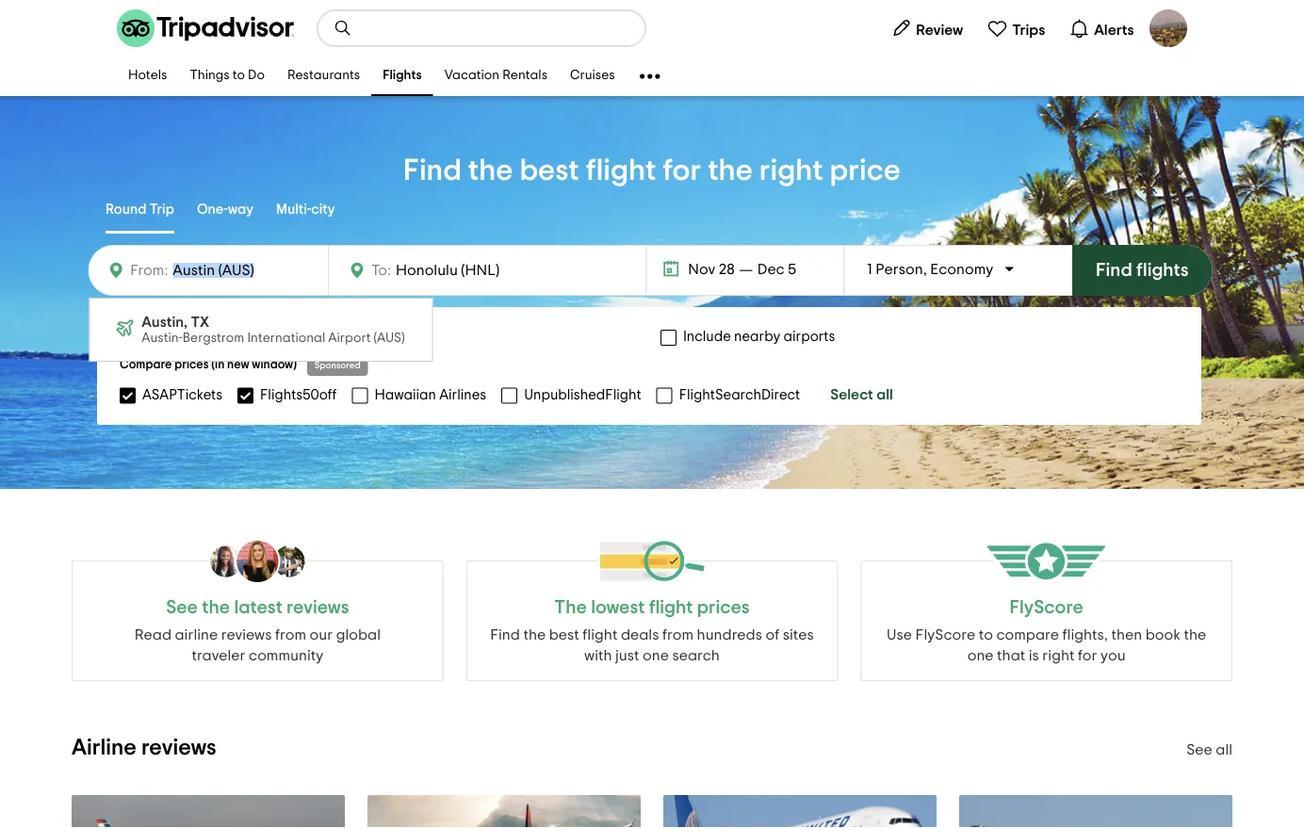 Task type: describe. For each thing, give the bounding box(es) containing it.
austin,
[[142, 314, 188, 329]]

0 horizontal spatial airline
[[72, 737, 136, 760]]

with
[[584, 648, 612, 663]]

read airline reviews from our global traveler community
[[134, 628, 381, 663]]

nonstop
[[185, 330, 238, 344]]

1 horizontal spatial flights
[[1128, 32, 1160, 42]]

from:
[[130, 263, 168, 278]]

prices
[[174, 359, 209, 371]]

hotels
[[128, 69, 167, 82]]

1 person , economy
[[867, 262, 993, 277]]

person
[[876, 262, 923, 277]]

trip
[[150, 202, 174, 216]]

0 vertical spatial airline
[[1167, 32, 1197, 42]]

bergstrom
[[182, 331, 244, 344]]

find the best flight for the right price
[[403, 155, 901, 186]]

use flyscore to compare flights, then book the one that is right for you
[[887, 628, 1206, 663]]

hundreds
[[697, 628, 762, 643]]

multi-city
[[276, 202, 335, 216]]

of
[[766, 628, 780, 643]]

cruises
[[570, 69, 615, 82]]

cheap flights - airline tickets
[[1093, 32, 1233, 42]]

use
[[887, 628, 912, 643]]

austin, tx austin-bergstrom international airport (aus)
[[142, 314, 405, 344]]

prefer
[[142, 330, 181, 344]]

0 vertical spatial reviews
[[287, 598, 349, 617]]

flights link
[[371, 57, 433, 96]]

airports
[[784, 330, 835, 344]]

book
[[1146, 628, 1181, 643]]

right inside use flyscore to compare flights, then book the one that is right for you
[[1043, 648, 1075, 663]]

all for see all
[[1216, 743, 1233, 758]]

compare
[[120, 359, 172, 371]]

airline reviews link
[[72, 737, 216, 760]]

cruises link
[[559, 57, 626, 96]]

the for find the best flight for the right price
[[468, 155, 513, 186]]

flight for for
[[586, 155, 656, 186]]

trips
[[1012, 22, 1045, 37]]

nov
[[688, 262, 716, 277]]

rentals
[[502, 69, 548, 82]]

reviews inside read airline reviews from our global traveler community
[[221, 628, 272, 643]]

hawaiian airlines
[[374, 388, 486, 402]]

global
[[336, 628, 381, 643]]

best for for
[[520, 155, 579, 186]]

tx
[[191, 314, 209, 329]]

alerts link
[[1061, 9, 1142, 47]]

one-
[[197, 202, 228, 216]]

flightsearchdirect
[[679, 388, 800, 402]]

airport
[[328, 331, 371, 344]]

airline
[[175, 628, 218, 643]]

include
[[683, 330, 731, 344]]

nov 28
[[688, 262, 735, 277]]

the lowest flight prices
[[554, 598, 750, 617]]

price
[[830, 155, 901, 186]]

compare prices (in new window)
[[120, 359, 297, 371]]

dec
[[757, 262, 785, 277]]

find for find flights
[[1096, 261, 1132, 280]]

0 vertical spatial to
[[233, 69, 245, 82]]

things
[[190, 69, 230, 82]]

hawaiian
[[374, 388, 436, 402]]

one-way link
[[197, 188, 254, 234]]

see the latest reviews
[[166, 598, 349, 617]]

find for find the best flight for the right price
[[403, 155, 462, 186]]

28
[[719, 262, 735, 277]]

just
[[615, 648, 639, 663]]

read
[[134, 628, 171, 643]]

round trip
[[106, 202, 174, 216]]

(in
[[211, 359, 225, 371]]

for you
[[1078, 648, 1126, 663]]

5
[[788, 262, 796, 277]]

new
[[227, 359, 249, 371]]

restaurants link
[[276, 57, 371, 96]]

airlines
[[439, 388, 486, 402]]

find for find the best flight deals from hundreds of sites with just one search
[[490, 628, 520, 643]]

flights,
[[1062, 628, 1108, 643]]

flight prices
[[649, 598, 750, 617]]

city
[[311, 202, 335, 216]]

From where? text field
[[168, 257, 317, 284]]

the
[[554, 598, 587, 617]]



Task type: locate. For each thing, give the bounding box(es) containing it.
round
[[106, 202, 147, 216]]

flyscore
[[1010, 598, 1083, 617], [916, 628, 975, 643]]

from inside "find the best flight deals from hundreds of sites with just one search"
[[662, 628, 694, 643]]

find
[[403, 155, 462, 186], [1096, 261, 1132, 280], [490, 628, 520, 643]]

from up one search at the bottom of page
[[662, 628, 694, 643]]

for
[[663, 155, 701, 186]]

1 vertical spatial flights
[[383, 69, 422, 82]]

1 horizontal spatial flyscore
[[1010, 598, 1083, 617]]

from left our
[[275, 628, 306, 643]]

find flights button
[[1072, 245, 1212, 296]]

2 vertical spatial find
[[490, 628, 520, 643]]

airline reviews
[[72, 737, 216, 760]]

flights left vacation
[[383, 69, 422, 82]]

nearby
[[734, 330, 780, 344]]

one-way
[[197, 202, 254, 216]]

to:
[[371, 263, 391, 278]]

see all
[[1187, 743, 1233, 758]]

then
[[1111, 628, 1142, 643]]

0 vertical spatial all
[[877, 387, 893, 402]]

way
[[228, 202, 254, 216]]

0 horizontal spatial flyscore
[[916, 628, 975, 643]]

the inside use flyscore to compare flights, then book the one that is right for you
[[1184, 628, 1206, 643]]

all
[[877, 387, 893, 402], [1216, 743, 1233, 758]]

review link
[[883, 9, 971, 47]]

1 horizontal spatial from
[[662, 628, 694, 643]]

best for deals
[[549, 628, 579, 643]]

trips link
[[979, 9, 1053, 47]]

find the best flight deals from hundreds of sites with just one search
[[490, 628, 814, 663]]

from inside read airline reviews from our global traveler community
[[275, 628, 306, 643]]

see for see the latest reviews
[[166, 598, 198, 617]]

vacation rentals
[[444, 69, 548, 82]]

flight inside "find the best flight deals from hundreds of sites with just one search"
[[583, 628, 618, 643]]

best inside "find the best flight deals from hundreds of sites with just one search"
[[549, 628, 579, 643]]

to up 'one'
[[979, 628, 993, 643]]

the inside "find the best flight deals from hundreds of sites with just one search"
[[523, 628, 546, 643]]

search image
[[334, 19, 352, 38]]

to left do
[[233, 69, 245, 82]]

1 vertical spatial airline
[[72, 737, 136, 760]]

(aus)
[[374, 331, 405, 344]]

dec 5
[[757, 262, 796, 277]]

is
[[1029, 648, 1039, 663]]

1 vertical spatial find
[[1096, 261, 1132, 280]]

None search field
[[319, 11, 645, 45]]

0 horizontal spatial from
[[275, 628, 306, 643]]

1 horizontal spatial see
[[1187, 743, 1213, 758]]

1 from from the left
[[275, 628, 306, 643]]

multi-city link
[[276, 188, 335, 234]]

vacation
[[444, 69, 500, 82]]

tripadvisor image
[[117, 9, 294, 47]]

airline
[[1167, 32, 1197, 42], [72, 737, 136, 760]]

find inside "find the best flight deals from hundreds of sites with just one search"
[[490, 628, 520, 643]]

find flights
[[1096, 261, 1189, 280]]

from
[[275, 628, 306, 643], [662, 628, 694, 643]]

1 horizontal spatial to
[[979, 628, 993, 643]]

flight
[[586, 155, 656, 186], [583, 628, 618, 643]]

prefer nonstop
[[142, 330, 238, 344]]

1 horizontal spatial find
[[490, 628, 520, 643]]

flight left for
[[586, 155, 656, 186]]

the for see the latest reviews
[[202, 598, 230, 617]]

flyscore up the compare
[[1010, 598, 1083, 617]]

review
[[916, 22, 963, 37]]

round trip link
[[106, 188, 174, 234]]

sponsored
[[315, 361, 361, 370]]

reviews
[[287, 598, 349, 617], [221, 628, 272, 643], [141, 737, 216, 760]]

austin-
[[142, 331, 182, 344]]

0 vertical spatial flyscore
[[1010, 598, 1083, 617]]

1 horizontal spatial reviews
[[221, 628, 272, 643]]

international
[[247, 331, 325, 344]]

tickets
[[1199, 32, 1233, 42]]

profile picture image
[[1150, 9, 1187, 47]]

right left the price
[[759, 155, 823, 186]]

all for select all
[[877, 387, 893, 402]]

0 horizontal spatial to
[[233, 69, 245, 82]]

include nearby airports
[[683, 330, 835, 344]]

1 vertical spatial to
[[979, 628, 993, 643]]

1 horizontal spatial right
[[1043, 648, 1075, 663]]

do
[[248, 69, 265, 82]]

0 vertical spatial right
[[759, 155, 823, 186]]

find inside button
[[1096, 261, 1132, 280]]

multi-
[[276, 202, 311, 216]]

alerts
[[1094, 22, 1134, 37]]

to
[[233, 69, 245, 82], [979, 628, 993, 643]]

0 horizontal spatial all
[[877, 387, 893, 402]]

select all
[[830, 387, 893, 402]]

1 vertical spatial best
[[549, 628, 579, 643]]

0 horizontal spatial right
[[759, 155, 823, 186]]

one
[[967, 648, 994, 663]]

latest
[[234, 598, 283, 617]]

,
[[923, 262, 927, 277]]

To where? text field
[[391, 258, 556, 283]]

hotels link
[[117, 57, 178, 96]]

cheap
[[1093, 32, 1126, 42]]

0 vertical spatial best
[[520, 155, 579, 186]]

1 vertical spatial right
[[1043, 648, 1075, 663]]

select
[[830, 387, 873, 402]]

1 vertical spatial flight
[[583, 628, 618, 643]]

0 vertical spatial see
[[166, 598, 198, 617]]

1 vertical spatial reviews
[[221, 628, 272, 643]]

see all link
[[1187, 743, 1233, 758]]

deals
[[621, 628, 659, 643]]

economy
[[930, 262, 993, 277]]

best
[[520, 155, 579, 186], [549, 628, 579, 643]]

2 horizontal spatial reviews
[[287, 598, 349, 617]]

right right is
[[1043, 648, 1075, 663]]

-
[[1162, 32, 1165, 42]]

flights50off
[[260, 388, 337, 402]]

things to do
[[190, 69, 265, 82]]

1 vertical spatial flyscore
[[916, 628, 975, 643]]

our
[[310, 628, 333, 643]]

0 horizontal spatial flights
[[383, 69, 422, 82]]

see for see all
[[1187, 743, 1213, 758]]

flyscore up 'one'
[[916, 628, 975, 643]]

2 from from the left
[[662, 628, 694, 643]]

to inside use flyscore to compare flights, then book the one that is right for you
[[979, 628, 993, 643]]

unpublishedflight
[[524, 388, 641, 402]]

vacation rentals link
[[433, 57, 559, 96]]

the
[[468, 155, 513, 186], [708, 155, 753, 186], [202, 598, 230, 617], [523, 628, 546, 643], [1184, 628, 1206, 643]]

0 horizontal spatial find
[[403, 155, 462, 186]]

0 vertical spatial flights
[[1128, 32, 1160, 42]]

flights left "-"
[[1128, 32, 1160, 42]]

1 vertical spatial all
[[1216, 743, 1233, 758]]

0 horizontal spatial see
[[166, 598, 198, 617]]

sites
[[783, 628, 814, 643]]

0 vertical spatial find
[[403, 155, 462, 186]]

2 horizontal spatial find
[[1096, 261, 1132, 280]]

things to do link
[[178, 57, 276, 96]]

1 vertical spatial see
[[1187, 743, 1213, 758]]

2 vertical spatial reviews
[[141, 737, 216, 760]]

restaurants
[[287, 69, 360, 82]]

lowest
[[591, 598, 645, 617]]

1 horizontal spatial airline
[[1167, 32, 1197, 42]]

1 horizontal spatial all
[[1216, 743, 1233, 758]]

1
[[867, 262, 872, 277]]

0 horizontal spatial reviews
[[141, 737, 216, 760]]

flight for deals
[[583, 628, 618, 643]]

the for find the best flight deals from hundreds of sites with just one search
[[523, 628, 546, 643]]

flyscore inside use flyscore to compare flights, then book the one that is right for you
[[916, 628, 975, 643]]

that
[[997, 648, 1025, 663]]

0 vertical spatial flight
[[586, 155, 656, 186]]

flight up with
[[583, 628, 618, 643]]

traveler community
[[192, 648, 323, 663]]



Task type: vqa. For each thing, say whether or not it's contained in the screenshot.


